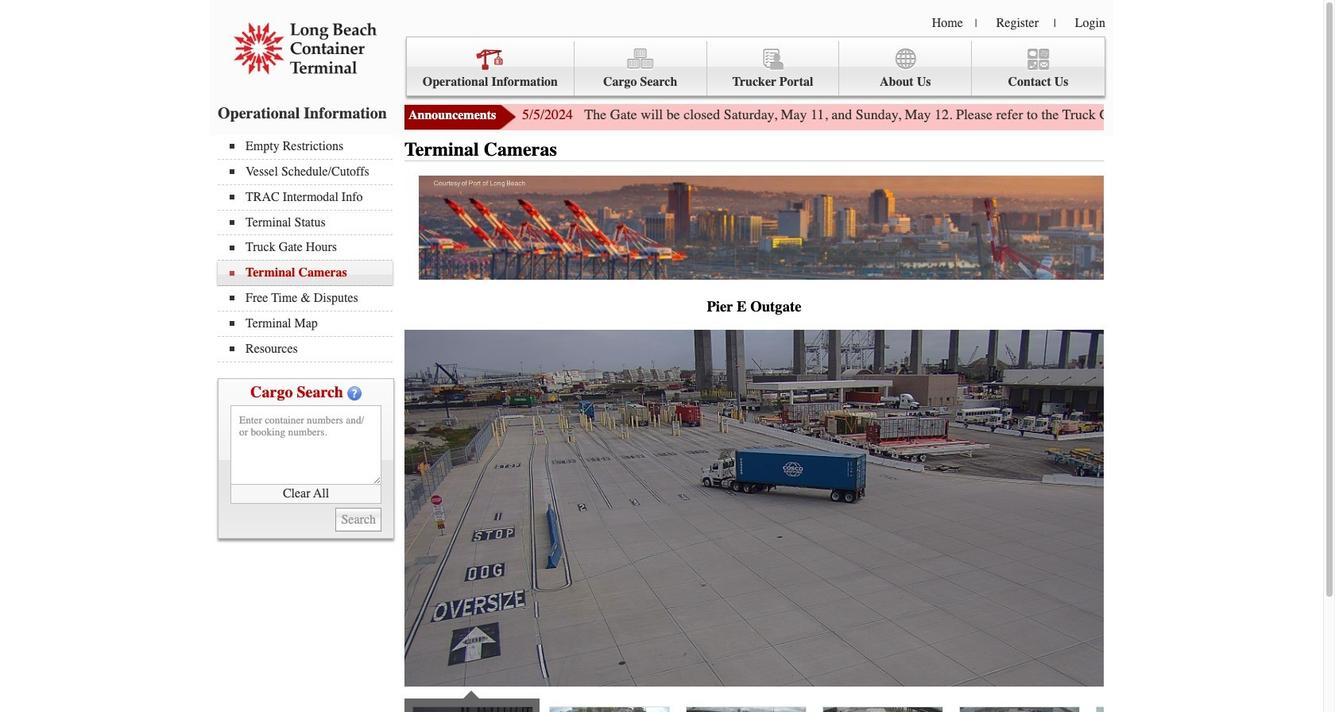 Task type: vqa. For each thing, say whether or not it's contained in the screenshot.
middle the
no



Task type: describe. For each thing, give the bounding box(es) containing it.
Enter container numbers and/ or booking numbers.  text field
[[230, 405, 381, 484]]



Task type: locate. For each thing, give the bounding box(es) containing it.
1 horizontal spatial menu bar
[[406, 37, 1106, 96]]

0 horizontal spatial menu bar
[[218, 134, 401, 362]]

0 vertical spatial menu bar
[[406, 37, 1106, 96]]

menu bar
[[406, 37, 1106, 96], [218, 134, 401, 362]]

1 vertical spatial menu bar
[[218, 134, 401, 362]]

None submit
[[336, 508, 381, 531]]



